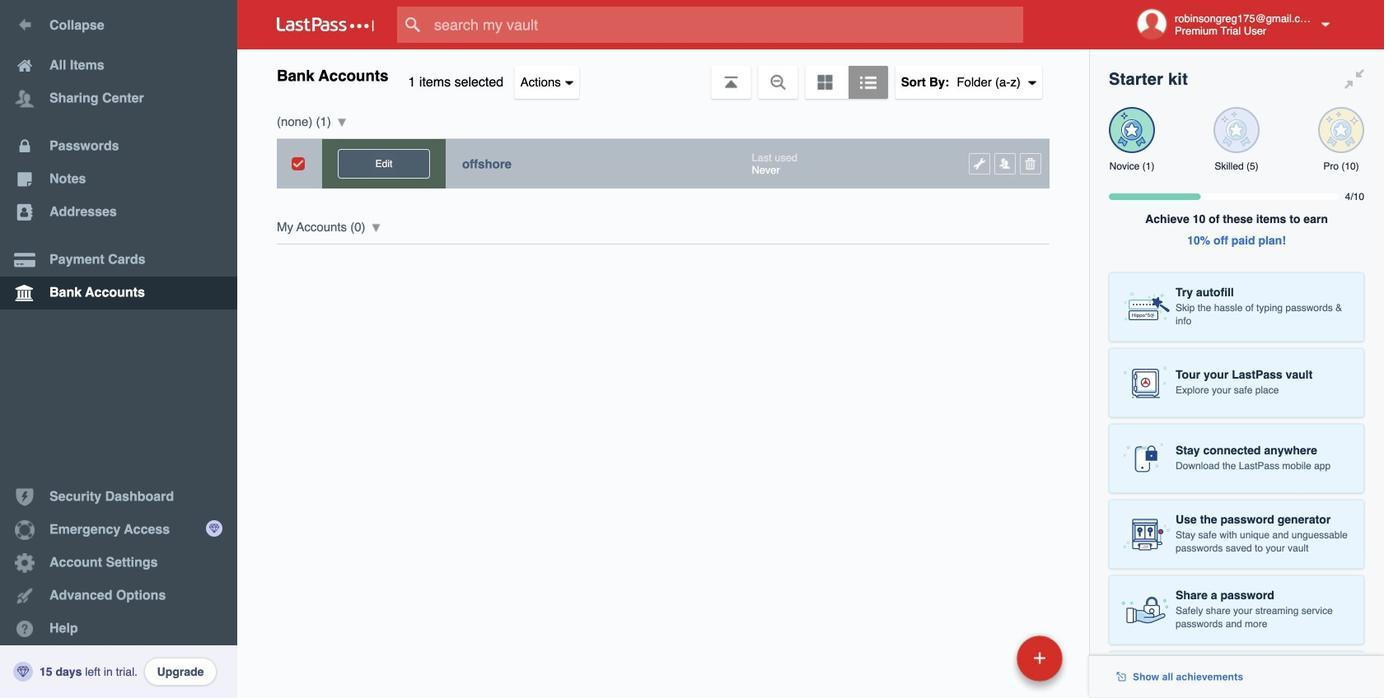 Task type: locate. For each thing, give the bounding box(es) containing it.
main navigation navigation
[[0, 0, 237, 699]]

search my vault text field
[[397, 7, 1055, 43]]

vault options navigation
[[237, 49, 1089, 99]]

new item element
[[903, 635, 1069, 682]]



Task type: describe. For each thing, give the bounding box(es) containing it.
Search search field
[[397, 7, 1055, 43]]

lastpass image
[[277, 17, 374, 32]]

new item navigation
[[903, 631, 1073, 699]]



Task type: vqa. For each thing, say whether or not it's contained in the screenshot.
the Main navigation navigation
yes



